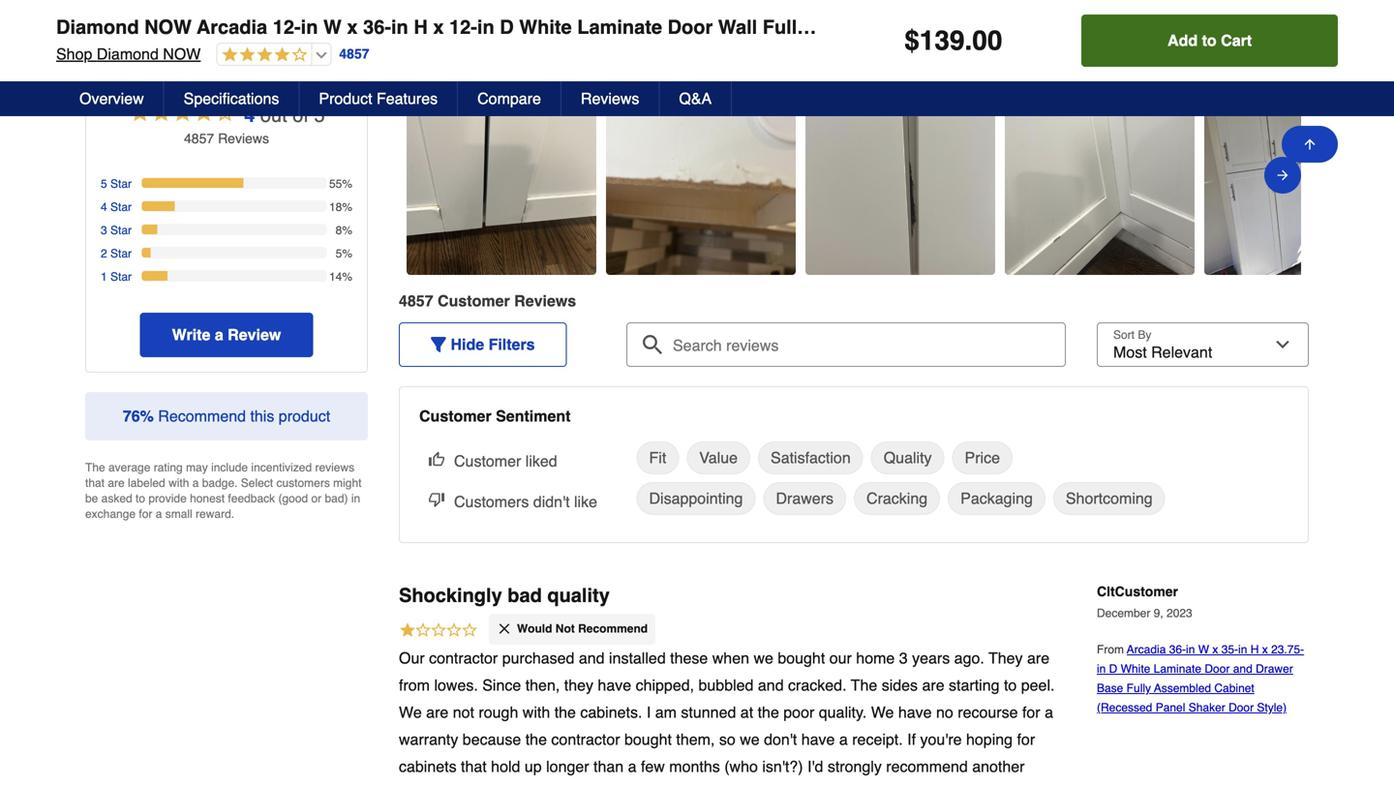 Task type: describe. For each thing, give the bounding box(es) containing it.
receipt.
[[853, 731, 903, 749]]

are down hold
[[494, 785, 517, 787]]

satisfaction button
[[758, 442, 864, 475]]

0 vertical spatial 3
[[101, 224, 107, 238]]

wall
[[719, 16, 758, 38]]

or
[[311, 492, 322, 506]]

76 % recommend this product
[[123, 408, 330, 425]]

and inside "arcadia 36-in w x 35-in h x 23.75- in d white laminate door and drawer base fully assembled cabinet (recessed panel shaker door style)"
[[1234, 663, 1253, 676]]

1 horizontal spatial contractor
[[552, 731, 620, 749]]

a left "few"
[[628, 758, 637, 776]]

hide filters button
[[399, 323, 567, 367]]

diamond now arcadia 12-in w x 36-in h x 12-in d white laminate door wall fully assembled cabinet (recessed panel shaker door style)
[[56, 16, 1331, 38]]

then,
[[526, 676, 560, 694]]

q&a button
[[660, 81, 732, 116]]

stunned
[[681, 704, 737, 722]]

from
[[399, 676, 430, 694]]

4857 inside 4 out of 5 4857 review s
[[184, 131, 214, 146]]

35-
[[1222, 643, 1239, 657]]

1 vertical spatial we
[[740, 731, 760, 749]]

4 uploaded image image from the left
[[1005, 171, 1195, 190]]

0 vertical spatial bought
[[778, 649, 826, 667]]

customers
[[277, 477, 330, 490]]

%
[[140, 408, 154, 425]]

shaker for arcadia 36-in w x 35-in h x 23.75- in d white laminate door and drawer base fully assembled cabinet (recessed panel shaker door style)
[[1189, 701, 1226, 715]]

when
[[713, 649, 750, 667]]

5 inside 4 out of 5 4857 review s
[[314, 104, 325, 127]]

our
[[399, 649, 425, 667]]

customers didn't like
[[454, 493, 598, 511]]

poor
[[784, 704, 815, 722]]

sentiment
[[496, 408, 571, 425]]

55%
[[329, 177, 353, 191]]

1 vertical spatial s
[[568, 292, 577, 310]]

1 vertical spatial 4 stars image
[[128, 101, 237, 129]]

cabinet for wall
[[922, 16, 993, 38]]

fully for base
[[1127, 682, 1152, 696]]

0 vertical spatial 36-
[[363, 16, 391, 38]]

$ 139 . 00
[[905, 25, 1003, 56]]

1 vertical spatial 5
[[101, 177, 107, 191]]

packaging
[[961, 490, 1033, 508]]

feedback
[[228, 492, 275, 506]]

them,
[[676, 731, 715, 749]]

(recessed for diamond now arcadia 12-in w x 36-in h x 12-in d white laminate door wall fully assembled cabinet (recessed panel shaker door style)
[[998, 16, 1095, 38]]

5 star
[[101, 177, 132, 191]]

years
[[913, 649, 950, 667]]

1 vertical spatial quality
[[548, 585, 610, 607]]

exchange
[[85, 508, 136, 521]]

overview button
[[60, 81, 164, 116]]

1 vertical spatial bought
[[625, 731, 672, 749]]

1 we from the left
[[399, 704, 422, 722]]

no
[[937, 704, 954, 722]]

they
[[989, 649, 1023, 667]]

hoping
[[967, 731, 1013, 749]]

cabinets.
[[581, 704, 643, 722]]

like
[[574, 493, 598, 511]]

average
[[108, 461, 151, 475]]

that inside the average rating may include incentivized reviews that are labeled with a badge. select customers might be asked to provide honest feedback (good or bad) in exchange for a small reward.
[[85, 477, 105, 490]]

bad
[[508, 585, 542, 607]]

review for write a review
[[228, 326, 281, 344]]

if
[[908, 731, 916, 749]]

2 vertical spatial for
[[1018, 731, 1036, 749]]

x left 35-
[[1213, 643, 1219, 657]]

2 12- from the left
[[449, 16, 477, 38]]

am
[[656, 704, 677, 722]]

shockingly
[[399, 585, 502, 607]]

arrow up image
[[1303, 137, 1318, 152]]

drawers
[[776, 490, 834, 508]]

4 star
[[101, 201, 132, 214]]

1 vertical spatial now
[[163, 45, 201, 63]]

purchased
[[502, 649, 575, 667]]

0 vertical spatial customer
[[438, 292, 510, 310]]

76
[[123, 408, 140, 425]]

36- inside "arcadia 36-in w x 35-in h x 23.75- in d white laminate door and drawer base fully assembled cabinet (recessed panel shaker door style)"
[[1170, 643, 1187, 657]]

the down they on the bottom left of page
[[555, 704, 576, 722]]

be
[[85, 492, 98, 506]]

0 vertical spatial d
[[500, 16, 514, 38]]

select
[[241, 477, 273, 490]]

these
[[447, 785, 490, 787]]

review inside 4 out of 5 4857 review s
[[218, 131, 262, 146]]

1 12- from the left
[[273, 16, 301, 38]]

w inside "arcadia 36-in w x 35-in h x 23.75- in d white laminate door and drawer base fully assembled cabinet (recessed panel shaker door style)"
[[1199, 643, 1210, 657]]

a down may
[[192, 477, 199, 490]]

the inside the average rating may include incentivized reviews that are labeled with a badge. select customers might be asked to provide honest feedback (good or bad) in exchange for a small reward.
[[85, 461, 105, 475]]

thumb down image
[[429, 492, 445, 508]]

reviews for the top reviews button
[[72, 22, 165, 48]]

with inside the average rating may include incentivized reviews that are labeled with a badge. select customers might be asked to provide honest feedback (good or bad) in exchange for a small reward.
[[169, 477, 189, 490]]

close image
[[497, 621, 512, 637]]

shop
[[56, 45, 92, 63]]

arcadia 36-in w x 35-in h x 23.75- in d white laminate door and drawer base fully assembled cabinet (recessed panel shaker door style) link
[[1097, 643, 1305, 715]]

cart
[[1222, 31, 1253, 49]]

style) for arcadia 36-in w x 35-in h x 23.75- in d white laminate door and drawer base fully assembled cabinet (recessed panel shaker door style)
[[1258, 701, 1287, 715]]

isn't?)
[[763, 758, 803, 776]]

this
[[250, 408, 274, 425]]

chipped,
[[636, 676, 695, 694]]

in up compare
[[477, 16, 495, 38]]

at
[[741, 704, 754, 722]]

from
[[1097, 643, 1127, 657]]

the down up
[[521, 785, 543, 787]]

i'd
[[808, 758, 824, 776]]

don't
[[764, 731, 797, 749]]

value
[[700, 449, 738, 467]]

x up features
[[433, 16, 444, 38]]

recommend for not
[[578, 623, 648, 636]]

a down quality.
[[840, 731, 848, 749]]

home
[[857, 649, 895, 667]]

star for 3 star
[[110, 224, 132, 238]]

liked
[[526, 453, 558, 470]]

might
[[333, 477, 362, 490]]

shortcoming button
[[1054, 483, 1166, 516]]

00
[[973, 25, 1003, 56]]

1 vertical spatial have
[[899, 704, 932, 722]]

arcadia 36-in w x 35-in h x 23.75- in d white laminate door and drawer base fully assembled cabinet (recessed panel shaker door style)
[[1097, 643, 1305, 715]]

2 we from the left
[[871, 704, 894, 722]]

0 vertical spatial w
[[323, 16, 342, 38]]

(good
[[278, 492, 308, 506]]

few
[[641, 758, 665, 776]]

1 vertical spatial for
[[1023, 704, 1041, 722]]

honest
[[190, 492, 225, 506]]

in inside the average rating may include incentivized reviews that are labeled with a badge. select customers might be asked to provide honest feedback (good or bad) in exchange for a small reward.
[[351, 492, 361, 506]]

specifications
[[184, 90, 279, 108]]

fit
[[649, 449, 667, 467]]

0 vertical spatial now
[[144, 16, 192, 38]]

star for 5 star
[[110, 177, 132, 191]]

thumb up image
[[429, 452, 445, 467]]

write a review
[[172, 326, 281, 344]]

to inside the average rating may include incentivized reviews that are labeled with a badge. select customers might be asked to provide honest feedback (good or bad) in exchange for a small reward.
[[136, 492, 145, 506]]

23.75-
[[1272, 643, 1305, 657]]

0 vertical spatial h
[[414, 16, 428, 38]]

1 star
[[101, 270, 132, 284]]

1 star image
[[399, 621, 478, 642]]

4857 for 4857
[[339, 46, 370, 62]]

8%
[[336, 224, 353, 238]]

that inside our contractor purchased and installed these when we bought our home 3 years ago.  they are from lowes.  since then, they have chipped, bubbled and cracked.  the sides are starting to peel. we are not rough with the cabinets.  i am stunned at the poor quality.  we have no recourse for a warranty because the contractor bought them, so we don't have a receipt.  if you're hoping for cabinets that hold up longer than a few months (who isn't?) i'd strongly recommend another brand.  these are the wor...
[[461, 758, 487, 776]]

star for 1 star
[[110, 270, 132, 284]]

cracking
[[867, 490, 928, 508]]

incentivized
[[251, 461, 312, 475]]

.
[[965, 25, 973, 56]]

1 horizontal spatial and
[[758, 676, 784, 694]]

in down 2023
[[1187, 643, 1196, 657]]

4857 for 4857 customer review s
[[399, 292, 434, 310]]

filter image
[[431, 337, 447, 353]]

of
[[293, 104, 309, 127]]

product
[[319, 90, 372, 108]]

assembled for base
[[1155, 682, 1212, 696]]

rough
[[479, 704, 519, 722]]

disappointing button
[[637, 483, 756, 516]]

customer sentiment
[[419, 408, 571, 425]]

the up up
[[526, 731, 547, 749]]

lowes.
[[434, 676, 478, 694]]

hold
[[491, 758, 521, 776]]

0 horizontal spatial laminate
[[578, 16, 663, 38]]

cltcustomer december 9, 2023
[[1097, 584, 1193, 621]]

add to cart
[[1168, 31, 1253, 49]]

0 horizontal spatial white
[[519, 16, 572, 38]]



Task type: locate. For each thing, give the bounding box(es) containing it.
quality up cracking
[[884, 449, 932, 467]]

these
[[670, 649, 708, 667]]

assembled for wall
[[813, 16, 916, 38]]

1 star from the top
[[110, 177, 132, 191]]

1 horizontal spatial with
[[523, 704, 550, 722]]

customers
[[454, 493, 529, 511]]

strongly
[[828, 758, 882, 776]]

4857 up "filter" icon
[[399, 292, 434, 310]]

12- up the compare button
[[449, 16, 477, 38]]

(recessed down base
[[1097, 701, 1153, 715]]

1 vertical spatial fully
[[1127, 682, 1152, 696]]

panel for diamond now arcadia 12-in w x 36-in h x 12-in d white laminate door wall fully assembled cabinet (recessed panel shaker door style)
[[1100, 16, 1152, 38]]

(recessed right the .
[[998, 16, 1095, 38]]

that up be
[[85, 477, 105, 490]]

the down the home
[[851, 676, 878, 694]]

that
[[85, 477, 105, 490], [461, 758, 487, 776]]

1 vertical spatial diamond
[[97, 45, 159, 63]]

36- down 2023
[[1170, 643, 1187, 657]]

our contractor purchased and installed these when we bought our home 3 years ago.  they are from lowes.  since then, they have chipped, bubbled and cracked.  the sides are starting to peel. we are not rough with the cabinets.  i am stunned at the poor quality.  we have no recourse for a warranty because the contractor bought them, so we don't have a receipt.  if you're hoping for cabinets that hold up longer than a few months (who isn't?) i'd strongly recommend another brand.  these are the wor...
[[399, 649, 1055, 787]]

4 star from the top
[[110, 247, 132, 261]]

with down 'rating'
[[169, 477, 189, 490]]

3 up 2
[[101, 224, 107, 238]]

12- up out
[[273, 16, 301, 38]]

0 horizontal spatial h
[[414, 16, 428, 38]]

to
[[1203, 31, 1217, 49], [136, 492, 145, 506], [1004, 676, 1017, 694]]

0 vertical spatial s
[[262, 131, 269, 146]]

4 for out
[[244, 104, 255, 127]]

1 horizontal spatial (recessed
[[1097, 701, 1153, 715]]

1 vertical spatial 4
[[101, 201, 107, 214]]

in up features
[[391, 16, 409, 38]]

reviews button
[[50, 5, 1344, 66], [562, 81, 660, 116]]

panel for arcadia 36-in w x 35-in h x 23.75- in d white laminate door and drawer base fully assembled cabinet (recessed panel shaker door style)
[[1156, 701, 1186, 715]]

compare
[[478, 90, 541, 108]]

value button
[[687, 442, 751, 475]]

so
[[720, 731, 736, 749]]

features
[[377, 90, 438, 108]]

review right write
[[228, 326, 281, 344]]

2 vertical spatial to
[[1004, 676, 1017, 694]]

0 vertical spatial contractor
[[429, 649, 498, 667]]

0 vertical spatial cabinet
[[922, 16, 993, 38]]

we
[[399, 704, 422, 722], [871, 704, 894, 722]]

5 uploaded image image from the left
[[1205, 171, 1395, 190]]

for
[[139, 508, 152, 521], [1023, 704, 1041, 722], [1018, 731, 1036, 749]]

1 horizontal spatial 5
[[314, 104, 325, 127]]

brand.
[[399, 785, 443, 787]]

q&a
[[679, 90, 712, 108]]

1 vertical spatial recommend
[[578, 623, 648, 636]]

review
[[218, 131, 262, 146], [514, 292, 568, 310], [228, 326, 281, 344]]

in
[[301, 16, 318, 38], [391, 16, 409, 38], [477, 16, 495, 38], [351, 492, 361, 506], [1187, 643, 1196, 657], [1239, 643, 1248, 657], [1097, 663, 1106, 676]]

0 vertical spatial review
[[218, 131, 262, 146]]

not
[[453, 704, 475, 722]]

0 vertical spatial (recessed
[[998, 16, 1095, 38]]

1 vertical spatial 4857
[[184, 131, 214, 146]]

x up product at the left
[[347, 16, 358, 38]]

h right 35-
[[1251, 643, 1260, 657]]

shaker for diamond now arcadia 12-in w x 36-in h x 12-in d white laminate door wall fully assembled cabinet (recessed panel shaker door style)
[[1157, 16, 1222, 38]]

reviews
[[72, 22, 165, 48], [581, 90, 640, 108]]

4857 up product at the left
[[339, 46, 370, 62]]

0 horizontal spatial 36-
[[363, 16, 391, 38]]

3 inside our contractor purchased and installed these when we bought our home 3 years ago.  they are from lowes.  since then, they have chipped, bubbled and cracked.  the sides are starting to peel. we are not rough with the cabinets.  i am stunned at the poor quality.  we have no recourse for a warranty because the contractor bought them, so we don't have a receipt.  if you're hoping for cabinets that hold up longer than a few months (who isn't?) i'd strongly recommend another brand.  these are the wor...
[[900, 649, 908, 667]]

0 horizontal spatial contractor
[[429, 649, 498, 667]]

3 uploaded image image from the left
[[806, 171, 996, 190]]

reviews
[[315, 461, 355, 475]]

to down they on the bottom of page
[[1004, 676, 1017, 694]]

assembled left 139
[[813, 16, 916, 38]]

1 vertical spatial review
[[514, 292, 568, 310]]

a right write
[[215, 326, 223, 344]]

include
[[211, 461, 248, 475]]

uploaded image image
[[407, 171, 597, 190], [606, 171, 796, 190], [806, 171, 996, 190], [1005, 171, 1195, 190], [1205, 171, 1395, 190]]

we
[[754, 649, 774, 667], [740, 731, 760, 749]]

0 vertical spatial white
[[519, 16, 572, 38]]

laminate
[[578, 16, 663, 38], [1154, 663, 1202, 676]]

cracked.
[[788, 676, 847, 694]]

recommend up the installed
[[578, 623, 648, 636]]

arcadia down 9,
[[1127, 643, 1167, 657]]

we down from
[[399, 704, 422, 722]]

0 horizontal spatial arcadia
[[197, 16, 268, 38]]

1 vertical spatial to
[[136, 492, 145, 506]]

5 right of
[[314, 104, 325, 127]]

s inside 4 out of 5 4857 review s
[[262, 131, 269, 146]]

4 down 5 star
[[101, 201, 107, 214]]

5 up 4 star
[[101, 177, 107, 191]]

quality button
[[871, 442, 945, 475]]

product
[[279, 408, 330, 425]]

write a review button
[[140, 313, 313, 358]]

diamond up overview
[[97, 45, 159, 63]]

4 left out
[[244, 104, 255, 127]]

cabinet right $ in the right of the page
[[922, 16, 993, 38]]

1 vertical spatial customer
[[419, 408, 492, 425]]

1 vertical spatial w
[[1199, 643, 1210, 657]]

star for 2 star
[[110, 247, 132, 261]]

1 horizontal spatial have
[[802, 731, 835, 749]]

3 up sides
[[900, 649, 908, 667]]

with inside our contractor purchased and installed these when we bought our home 3 years ago.  they are from lowes.  since then, they have chipped, bubbled and cracked.  the sides are starting to peel. we are not rough with the cabinets.  i am stunned at the poor quality.  we have no recourse for a warranty because the contractor bought them, so we don't have a receipt.  if you're hoping for cabinets that hold up longer than a few months (who isn't?) i'd strongly recommend another brand.  these are the wor...
[[523, 704, 550, 722]]

a down peel.
[[1045, 704, 1054, 722]]

sides
[[882, 676, 918, 694]]

december
[[1097, 607, 1151, 621]]

2 vertical spatial have
[[802, 731, 835, 749]]

arcadia inside "arcadia 36-in w x 35-in h x 23.75- in d white laminate door and drawer base fully assembled cabinet (recessed panel shaker door style)"
[[1127, 643, 1167, 657]]

x
[[347, 16, 358, 38], [433, 16, 444, 38], [1213, 643, 1219, 657], [1263, 643, 1269, 657]]

cabinet
[[922, 16, 993, 38], [1215, 682, 1255, 696]]

product features button
[[300, 81, 458, 116]]

arcadia
[[197, 16, 268, 38], [1127, 643, 1167, 657]]

fully
[[763, 16, 808, 38], [1127, 682, 1152, 696]]

up
[[525, 758, 542, 776]]

1 horizontal spatial to
[[1004, 676, 1017, 694]]

for down peel.
[[1023, 704, 1041, 722]]

0 vertical spatial arcadia
[[197, 16, 268, 38]]

price
[[965, 449, 1001, 467]]

hide filters
[[451, 336, 535, 354]]

are up peel.
[[1028, 649, 1050, 667]]

peel.
[[1022, 676, 1055, 694]]

a inside button
[[215, 326, 223, 344]]

are up asked
[[108, 477, 125, 490]]

2 horizontal spatial have
[[899, 704, 932, 722]]

d down from
[[1110, 663, 1118, 676]]

customer up hide
[[438, 292, 510, 310]]

review for 4857 customer review s
[[514, 292, 568, 310]]

0 vertical spatial fully
[[763, 16, 808, 38]]

star up 4 star
[[110, 177, 132, 191]]

1 horizontal spatial s
[[568, 292, 577, 310]]

1 vertical spatial d
[[1110, 663, 1118, 676]]

we right so
[[740, 731, 760, 749]]

(recessed inside "arcadia 36-in w x 35-in h x 23.75- in d white laminate door and drawer base fully assembled cabinet (recessed panel shaker door style)"
[[1097, 701, 1153, 715]]

arrow right image
[[1276, 164, 1291, 187]]

reward.
[[196, 508, 234, 521]]

1 vertical spatial style)
[[1258, 701, 1287, 715]]

a down provide
[[156, 508, 162, 521]]

that up these
[[461, 758, 487, 776]]

now up specifications
[[163, 45, 201, 63]]

0 vertical spatial reviews button
[[50, 5, 1344, 66]]

1 vertical spatial panel
[[1156, 701, 1186, 715]]

white down from
[[1121, 663, 1151, 676]]

installed
[[609, 649, 666, 667]]

0 horizontal spatial 5
[[101, 177, 107, 191]]

2 uploaded image image from the left
[[606, 171, 796, 190]]

(who
[[725, 758, 758, 776]]

18%
[[329, 201, 353, 214]]

laminate inside "arcadia 36-in w x 35-in h x 23.75- in d white laminate door and drawer base fully assembled cabinet (recessed panel shaker door style)"
[[1154, 663, 1202, 676]]

diamond up shop on the left
[[56, 16, 139, 38]]

0 vertical spatial with
[[169, 477, 189, 490]]

4 inside 4 out of 5 4857 review s
[[244, 104, 255, 127]]

0 horizontal spatial 4857
[[184, 131, 214, 146]]

shaker inside "arcadia 36-in w x 35-in h x 23.75- in d white laminate door and drawer base fully assembled cabinet (recessed panel shaker door style)"
[[1189, 701, 1226, 715]]

price button
[[953, 442, 1013, 475]]

customer for customer sentiment
[[419, 408, 492, 425]]

1 vertical spatial contractor
[[552, 731, 620, 749]]

0 vertical spatial panel
[[1100, 16, 1152, 38]]

the right at
[[758, 704, 780, 722]]

1 vertical spatial with
[[523, 704, 550, 722]]

and up they on the bottom left of page
[[579, 649, 605, 667]]

0 horizontal spatial d
[[500, 16, 514, 38]]

x up drawer
[[1263, 643, 1269, 657]]

36- up product features
[[363, 16, 391, 38]]

to inside button
[[1203, 31, 1217, 49]]

0 horizontal spatial 12-
[[273, 16, 301, 38]]

1 horizontal spatial the
[[851, 676, 878, 694]]

0 horizontal spatial panel
[[1100, 16, 1152, 38]]

2 horizontal spatial to
[[1203, 31, 1217, 49]]

0 horizontal spatial have
[[598, 676, 632, 694]]

drawers button
[[764, 483, 847, 516]]

1 vertical spatial reviews
[[581, 90, 640, 108]]

3 star from the top
[[110, 224, 132, 238]]

reviews up overview
[[72, 22, 165, 48]]

and up poor
[[758, 676, 784, 694]]

are down "years"
[[923, 676, 945, 694]]

1 vertical spatial 3
[[900, 649, 908, 667]]

now up shop diamond now
[[144, 16, 192, 38]]

the average rating may include incentivized reviews that are labeled with a badge. select customers might be asked to provide honest feedback (good or bad) in exchange for a small reward.
[[85, 461, 362, 521]]

specifications button
[[164, 81, 300, 116]]

fully right wall at the right of page
[[763, 16, 808, 38]]

1 horizontal spatial panel
[[1156, 701, 1186, 715]]

0 vertical spatial have
[[598, 676, 632, 694]]

1 horizontal spatial that
[[461, 758, 487, 776]]

are inside the average rating may include incentivized reviews that are labeled with a badge. select customers might be asked to provide honest feedback (good or bad) in exchange for a small reward.
[[108, 477, 125, 490]]

with down then,
[[523, 704, 550, 722]]

w up product at the left
[[323, 16, 342, 38]]

we up receipt.
[[871, 704, 894, 722]]

0 vertical spatial 4
[[244, 104, 255, 127]]

recommend up may
[[158, 408, 246, 425]]

0 vertical spatial we
[[754, 649, 774, 667]]

cracking button
[[854, 483, 941, 516]]

0 vertical spatial quality
[[884, 449, 932, 467]]

1 horizontal spatial d
[[1110, 663, 1118, 676]]

4 for star
[[101, 201, 107, 214]]

cabinet inside "arcadia 36-in w x 35-in h x 23.75- in d white laminate door and drawer base fully assembled cabinet (recessed panel shaker door style)"
[[1215, 682, 1255, 696]]

1 horizontal spatial w
[[1199, 643, 1210, 657]]

1 horizontal spatial laminate
[[1154, 663, 1202, 676]]

cabinets
[[399, 758, 457, 776]]

1 horizontal spatial 3
[[900, 649, 908, 667]]

review inside button
[[228, 326, 281, 344]]

recourse
[[958, 704, 1019, 722]]

style)
[[1278, 16, 1331, 38], [1258, 701, 1287, 715]]

star up the 2 star
[[110, 224, 132, 238]]

style) right cart
[[1278, 16, 1331, 38]]

satisfaction
[[771, 449, 851, 467]]

panel
[[1100, 16, 1152, 38], [1156, 701, 1186, 715]]

0 vertical spatial to
[[1203, 31, 1217, 49]]

bad)
[[325, 492, 348, 506]]

for inside the average rating may include incentivized reviews that are labeled with a badge. select customers might be asked to provide honest feedback (good or bad) in exchange for a small reward.
[[139, 508, 152, 521]]

0 horizontal spatial reviews
[[72, 22, 165, 48]]

cabinet down 35-
[[1215, 682, 1255, 696]]

assembled inside "arcadia 36-in w x 35-in h x 23.75- in d white laminate door and drawer base fully assembled cabinet (recessed panel shaker door style)"
[[1155, 682, 1212, 696]]

because
[[463, 731, 521, 749]]

cltcustomer
[[1097, 584, 1179, 600]]

5
[[314, 104, 325, 127], [101, 177, 107, 191]]

0 vertical spatial 4 stars image
[[217, 46, 307, 64]]

2 horizontal spatial and
[[1234, 663, 1253, 676]]

0 horizontal spatial 4
[[101, 201, 107, 214]]

5 star from the top
[[110, 270, 132, 284]]

with
[[169, 477, 189, 490], [523, 704, 550, 722]]

0 horizontal spatial cabinet
[[922, 16, 993, 38]]

to right add
[[1203, 31, 1217, 49]]

0 horizontal spatial that
[[85, 477, 105, 490]]

arcadia up specifications
[[197, 16, 268, 38]]

d inside "arcadia 36-in w x 35-in h x 23.75- in d white laminate door and drawer base fully assembled cabinet (recessed panel shaker door style)"
[[1110, 663, 1118, 676]]

rating
[[154, 461, 183, 475]]

for down provide
[[139, 508, 152, 521]]

quality up would not recommend
[[548, 585, 610, 607]]

0 vertical spatial shaker
[[1157, 16, 1222, 38]]

0 horizontal spatial and
[[579, 649, 605, 667]]

style) inside "arcadia 36-in w x 35-in h x 23.75- in d white laminate door and drawer base fully assembled cabinet (recessed panel shaker door style)"
[[1258, 701, 1287, 715]]

1 horizontal spatial 36-
[[1170, 643, 1187, 657]]

1 vertical spatial reviews button
[[562, 81, 660, 116]]

1 vertical spatial arcadia
[[1127, 643, 1167, 657]]

reviews for the bottom reviews button
[[581, 90, 640, 108]]

1 horizontal spatial fully
[[1127, 682, 1152, 696]]

product features
[[319, 90, 438, 108]]

in left 23.75- in the right of the page
[[1239, 643, 1248, 657]]

0 horizontal spatial bought
[[625, 731, 672, 749]]

style) down drawer
[[1258, 701, 1287, 715]]

the inside our contractor purchased and installed these when we bought our home 3 years ago.  they are from lowes.  since then, they have chipped, bubbled and cracked.  the sides are starting to peel. we are not rough with the cabinets.  i am stunned at the poor quality.  we have no recourse for a warranty because the contractor bought them, so we don't have a receipt.  if you're hoping for cabinets that hold up longer than a few months (who isn't?) i'd strongly recommend another brand.  these are the wor...
[[851, 676, 878, 694]]

than
[[594, 758, 624, 776]]

0 vertical spatial diamond
[[56, 16, 139, 38]]

2 vertical spatial 4857
[[399, 292, 434, 310]]

h up features
[[414, 16, 428, 38]]

we right when
[[754, 649, 774, 667]]

have
[[598, 676, 632, 694], [899, 704, 932, 722], [802, 731, 835, 749]]

reviews button up q&a
[[50, 5, 1344, 66]]

style) for diamond now arcadia 12-in w x 36-in h x 12-in d white laminate door wall fully assembled cabinet (recessed panel shaker door style)
[[1278, 16, 1331, 38]]

warranty
[[399, 731, 458, 749]]

cabinet for base
[[1215, 682, 1255, 696]]

4857 down specifications
[[184, 131, 214, 146]]

have up if
[[899, 704, 932, 722]]

the up be
[[85, 461, 105, 475]]

customer up customers at the left
[[454, 453, 521, 470]]

2 star
[[101, 247, 132, 261]]

quality inside button
[[884, 449, 932, 467]]

0 vertical spatial 4857
[[339, 46, 370, 62]]

reviews button left q&a
[[562, 81, 660, 116]]

recommend for %
[[158, 408, 246, 425]]

contractor up longer at the bottom left
[[552, 731, 620, 749]]

1 horizontal spatial we
[[871, 704, 894, 722]]

(recessed for arcadia 36-in w x 35-in h x 23.75- in d white laminate door and drawer base fully assembled cabinet (recessed panel shaker door style)
[[1097, 701, 1153, 715]]

wor...
[[547, 785, 584, 787]]

customer for customer liked
[[454, 453, 521, 470]]

the
[[85, 461, 105, 475], [851, 676, 878, 694]]

0 horizontal spatial (recessed
[[998, 16, 1095, 38]]

write
[[172, 326, 211, 344]]

s
[[262, 131, 269, 146], [568, 292, 577, 310]]

bought down i
[[625, 731, 672, 749]]

2 star from the top
[[110, 201, 132, 214]]

w left 35-
[[1199, 643, 1210, 657]]

star right 1
[[110, 270, 132, 284]]

add to cart button
[[1082, 15, 1339, 67]]

to down the labeled
[[136, 492, 145, 506]]

contractor up lowes.
[[429, 649, 498, 667]]

0 horizontal spatial w
[[323, 16, 342, 38]]

1 vertical spatial (recessed
[[1097, 701, 1153, 715]]

ago.
[[955, 649, 985, 667]]

Search reviews text field
[[634, 323, 1059, 356]]

4 stars image
[[217, 46, 307, 64], [128, 101, 237, 129]]

panel inside "arcadia 36-in w x 35-in h x 23.75- in d white laminate door and drawer base fully assembled cabinet (recessed panel shaker door style)"
[[1156, 701, 1186, 715]]

to inside our contractor purchased and installed these when we bought our home 3 years ago.  they are from lowes.  since then, they have chipped, bubbled and cracked.  the sides are starting to peel. we are not rough with the cabinets.  i am stunned at the poor quality.  we have no recourse for a warranty because the contractor bought them, so we don't have a receipt.  if you're hoping for cabinets that hold up longer than a few months (who isn't?) i'd strongly recommend another brand.  these are the wor...
[[1004, 676, 1017, 694]]

1 vertical spatial white
[[1121, 663, 1151, 676]]

fully for wall
[[763, 16, 808, 38]]

d
[[500, 16, 514, 38], [1110, 663, 1118, 676]]

review down specifications button
[[218, 131, 262, 146]]

0 vertical spatial 5
[[314, 104, 325, 127]]

9,
[[1154, 607, 1164, 621]]

not
[[556, 623, 575, 636]]

have up cabinets.
[[598, 676, 632, 694]]

fully inside "arcadia 36-in w x 35-in h x 23.75- in d white laminate door and drawer base fully assembled cabinet (recessed panel shaker door style)"
[[1127, 682, 1152, 696]]

1 uploaded image image from the left
[[407, 171, 597, 190]]

have up i'd
[[802, 731, 835, 749]]

2 horizontal spatial 4857
[[399, 292, 434, 310]]

d up compare
[[500, 16, 514, 38]]

1 horizontal spatial 4857
[[339, 46, 370, 62]]

0 horizontal spatial fully
[[763, 16, 808, 38]]

0 vertical spatial assembled
[[813, 16, 916, 38]]

star for 4 star
[[110, 201, 132, 214]]

white inside "arcadia 36-in w x 35-in h x 23.75- in d white laminate door and drawer base fully assembled cabinet (recessed panel shaker door style)"
[[1121, 663, 1151, 676]]

star right 2
[[110, 247, 132, 261]]

1
[[101, 270, 107, 284]]

are left not
[[426, 704, 449, 722]]

h inside "arcadia 36-in w x 35-in h x 23.75- in d white laminate door and drawer base fully assembled cabinet (recessed panel shaker door style)"
[[1251, 643, 1260, 657]]

1 horizontal spatial cabinet
[[1215, 682, 1255, 696]]

0 horizontal spatial the
[[85, 461, 105, 475]]

starting
[[949, 676, 1000, 694]]

bought up 'cracked.'
[[778, 649, 826, 667]]

2
[[101, 247, 107, 261]]

star down 5 star
[[110, 201, 132, 214]]

in up base
[[1097, 663, 1106, 676]]

in up of
[[301, 16, 318, 38]]

assembled right base
[[1155, 682, 1212, 696]]

provide
[[149, 492, 187, 506]]

contractor
[[429, 649, 498, 667], [552, 731, 620, 749]]

customer up thumb up icon
[[419, 408, 492, 425]]

they
[[564, 676, 594, 694]]

0 vertical spatial style)
[[1278, 16, 1331, 38]]

since
[[483, 676, 521, 694]]



Task type: vqa. For each thing, say whether or not it's contained in the screenshot.
ALL related to Light
no



